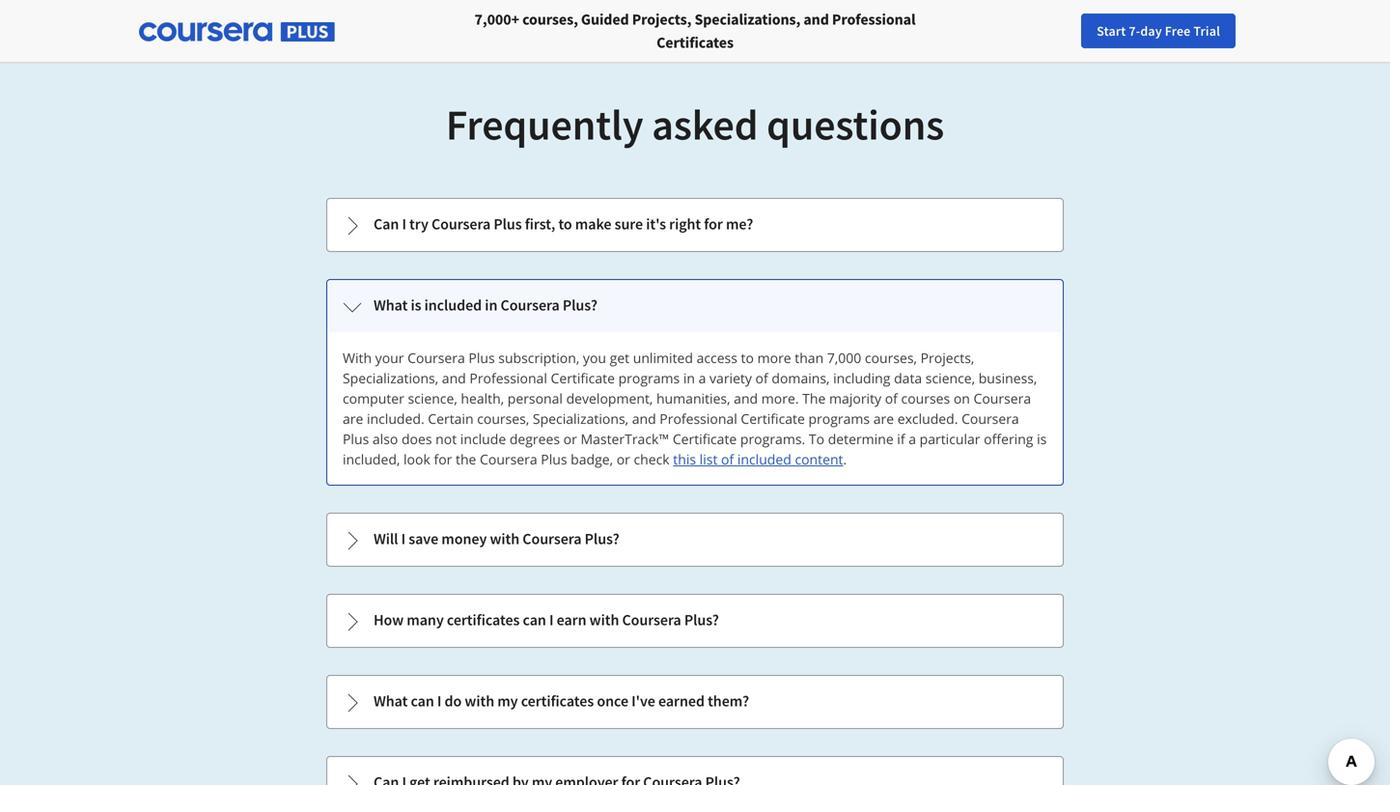Task type: locate. For each thing, give the bounding box(es) containing it.
offering
[[984, 430, 1034, 448]]

0 horizontal spatial of
[[721, 450, 734, 468]]

coursera up "subscription,"
[[501, 296, 560, 315]]

programs down majority
[[809, 410, 870, 428]]

2 horizontal spatial certificate
[[741, 410, 805, 428]]

to
[[809, 430, 825, 448]]

0 vertical spatial is
[[411, 296, 422, 315]]

a up humanities,
[[699, 369, 706, 387]]

first,
[[525, 214, 556, 234]]

are down "computer"
[[343, 410, 363, 428]]

than
[[795, 349, 824, 367]]

1 horizontal spatial certificate
[[673, 430, 737, 448]]

1 vertical spatial included
[[738, 450, 792, 468]]

for left me?
[[704, 214, 723, 234]]

is inside with your coursera plus subscription, you get unlimited access to more than 7,000 courses, projects, specializations, and professional certificate programs in a variety of domains, including data science, business, computer science, health, personal development, humanities, and more. the majority of courses on coursera are included. certain courses, specializations, and professional certificate programs are excluded. coursera plus also does not include degrees or mastertrack™ certificate programs. to determine if a particular offering is included, look for the coursera plus badge, or check
[[1037, 430, 1047, 448]]

money
[[442, 529, 487, 549]]

my
[[498, 692, 518, 711]]

plus? down will i save money with coursera plus? dropdown button
[[685, 610, 719, 630]]

business,
[[979, 369, 1038, 387]]

certificates
[[447, 610, 520, 630], [521, 692, 594, 711]]

start 7-day free trial
[[1097, 22, 1221, 40]]

this
[[673, 450, 696, 468]]

can
[[523, 610, 546, 630], [411, 692, 434, 711]]

your inside with your coursera plus subscription, you get unlimited access to more than 7,000 courses, projects, specializations, and professional certificate programs in a variety of domains, including data science, business, computer science, health, personal development, humanities, and more. the majority of courses on coursera are included. certain courses, specializations, and professional certificate programs are excluded. coursera plus also does not include degrees or mastertrack™ certificate programs. to determine if a particular offering is included, look for the coursera plus badge, or check
[[375, 349, 404, 367]]

0 vertical spatial of
[[756, 369, 769, 387]]

certificate
[[551, 369, 615, 387], [741, 410, 805, 428], [673, 430, 737, 448]]

i
[[402, 214, 407, 234], [401, 529, 406, 549], [550, 610, 554, 630], [437, 692, 442, 711]]

1 vertical spatial your
[[375, 349, 404, 367]]

variety
[[710, 369, 752, 387]]

1 horizontal spatial for
[[704, 214, 723, 234]]

1 horizontal spatial of
[[756, 369, 769, 387]]

0 vertical spatial what
[[374, 296, 408, 315]]

plus left first,
[[494, 214, 522, 234]]

2 vertical spatial specializations,
[[533, 410, 629, 428]]

plus? up the you
[[563, 296, 598, 315]]

2 vertical spatial certificate
[[673, 430, 737, 448]]

your inside find your new career "link"
[[1141, 22, 1167, 40]]

1 vertical spatial science,
[[408, 389, 458, 408]]

2 vertical spatial professional
[[660, 410, 738, 428]]

i've
[[632, 692, 656, 711]]

1 horizontal spatial a
[[909, 430, 917, 448]]

health,
[[461, 389, 504, 408]]

plus down degrees
[[541, 450, 567, 468]]

i left earn
[[550, 610, 554, 630]]

in up humanities,
[[684, 369, 695, 387]]

many
[[407, 610, 444, 630]]

save
[[409, 529, 439, 549]]

1 horizontal spatial your
[[1141, 22, 1167, 40]]

0 horizontal spatial to
[[559, 214, 572, 234]]

None search field
[[266, 12, 594, 51]]

0 vertical spatial can
[[523, 610, 546, 630]]

i left try
[[402, 214, 407, 234]]

courses, up data
[[865, 349, 918, 367]]

0 horizontal spatial or
[[564, 430, 577, 448]]

what inside "dropdown button"
[[374, 296, 408, 315]]

domains,
[[772, 369, 830, 387]]

your right with
[[375, 349, 404, 367]]

or
[[564, 430, 577, 448], [617, 450, 631, 468]]

1 horizontal spatial are
[[874, 410, 894, 428]]

your right 7-
[[1141, 22, 1167, 40]]

certificate up list
[[673, 430, 737, 448]]

of down data
[[885, 389, 898, 408]]

1 horizontal spatial science,
[[926, 369, 976, 387]]

2 horizontal spatial professional
[[832, 10, 916, 29]]

can i try coursera plus first, to make sure it's right for me?
[[374, 214, 754, 234]]

and
[[804, 10, 829, 29], [442, 369, 466, 387], [734, 389, 758, 408], [632, 410, 656, 428]]

them?
[[708, 692, 750, 711]]

1 horizontal spatial is
[[1037, 430, 1047, 448]]

1 horizontal spatial professional
[[660, 410, 738, 428]]

of down more
[[756, 369, 769, 387]]

0 vertical spatial included
[[425, 296, 482, 315]]

0 horizontal spatial professional
[[470, 369, 548, 387]]

what inside dropdown button
[[374, 692, 408, 711]]

what
[[374, 296, 408, 315], [374, 692, 408, 711]]

0 horizontal spatial specializations,
[[343, 369, 439, 387]]

courses, right 7,000+
[[523, 10, 578, 29]]

with inside what can i do with my certificates once i've earned them? dropdown button
[[465, 692, 495, 711]]

1 vertical spatial specializations,
[[343, 369, 439, 387]]

also
[[373, 430, 398, 448]]

what down can
[[374, 296, 408, 315]]

once
[[597, 692, 629, 711]]

certificates right many
[[447, 610, 520, 630]]

0 vertical spatial with
[[490, 529, 520, 549]]

1 horizontal spatial projects,
[[921, 349, 975, 367]]

1 horizontal spatial specializations,
[[533, 410, 629, 428]]

0 horizontal spatial science,
[[408, 389, 458, 408]]

0 horizontal spatial projects,
[[632, 10, 692, 29]]

science, up certain
[[408, 389, 458, 408]]

programs
[[619, 369, 680, 387], [809, 410, 870, 428]]

0 vertical spatial in
[[485, 296, 498, 315]]

is down try
[[411, 296, 422, 315]]

1 horizontal spatial can
[[523, 610, 546, 630]]

to right first,
[[559, 214, 572, 234]]

asked
[[652, 98, 759, 151]]

0 horizontal spatial are
[[343, 410, 363, 428]]

1 vertical spatial what
[[374, 692, 408, 711]]

with right 'money'
[[490, 529, 520, 549]]

1 vertical spatial certificates
[[521, 692, 594, 711]]

what for what is included in coursera plus?
[[374, 296, 408, 315]]

1 horizontal spatial or
[[617, 450, 631, 468]]

subscription,
[[499, 349, 580, 367]]

projects,
[[632, 10, 692, 29], [921, 349, 975, 367]]

on
[[954, 389, 971, 408]]

0 horizontal spatial programs
[[619, 369, 680, 387]]

0 vertical spatial to
[[559, 214, 572, 234]]

0 vertical spatial your
[[1141, 22, 1167, 40]]

with inside will i save money with coursera plus? dropdown button
[[490, 529, 520, 549]]

for down the not
[[434, 450, 452, 468]]

badge,
[[571, 450, 613, 468]]

can
[[374, 214, 399, 234]]

0 horizontal spatial in
[[485, 296, 498, 315]]

in up health,
[[485, 296, 498, 315]]

list
[[325, 196, 1066, 785]]

certificates right my
[[521, 692, 594, 711]]

1 vertical spatial is
[[1037, 430, 1047, 448]]

projects, up on
[[921, 349, 975, 367]]

1 horizontal spatial to
[[741, 349, 754, 367]]

0 horizontal spatial a
[[699, 369, 706, 387]]

what left the do
[[374, 692, 408, 711]]

0 horizontal spatial your
[[375, 349, 404, 367]]

courses, up include
[[477, 410, 530, 428]]

0 vertical spatial courses,
[[523, 10, 578, 29]]

with right earn
[[590, 610, 619, 630]]

1 horizontal spatial included
[[738, 450, 792, 468]]

coursera inside dropdown button
[[432, 214, 491, 234]]

list containing can i try coursera plus first, to make sure it's right for me?
[[325, 196, 1066, 785]]

or up badge,
[[564, 430, 577, 448]]

your
[[1141, 22, 1167, 40], [375, 349, 404, 367]]

what is included in coursera plus?
[[374, 296, 598, 315]]

coursera up health,
[[408, 349, 465, 367]]

0 vertical spatial certificates
[[447, 610, 520, 630]]

coursera right earn
[[622, 610, 682, 630]]

1 vertical spatial with
[[590, 610, 619, 630]]

of right list
[[721, 450, 734, 468]]

trial
[[1194, 22, 1221, 40]]

or down mastertrack™
[[617, 450, 631, 468]]

with for certificates
[[465, 692, 495, 711]]

2 vertical spatial of
[[721, 450, 734, 468]]

plus? down badge,
[[585, 529, 620, 549]]

0 horizontal spatial included
[[425, 296, 482, 315]]

1 vertical spatial for
[[434, 450, 452, 468]]

for
[[704, 214, 723, 234], [434, 450, 452, 468]]

0 vertical spatial for
[[704, 214, 723, 234]]

included down try
[[425, 296, 482, 315]]

with
[[343, 349, 372, 367]]

free
[[1165, 22, 1191, 40]]

new
[[1170, 22, 1195, 40]]

in
[[485, 296, 498, 315], [684, 369, 695, 387]]

science, up on
[[926, 369, 976, 387]]

how many certificates can i earn with coursera plus?
[[374, 610, 719, 630]]

programs down unlimited in the top of the page
[[619, 369, 680, 387]]

1 vertical spatial to
[[741, 349, 754, 367]]

0 vertical spatial specializations,
[[695, 10, 801, 29]]

7,000
[[828, 349, 862, 367]]

0 vertical spatial professional
[[832, 10, 916, 29]]

courses,
[[523, 10, 578, 29], [865, 349, 918, 367], [477, 410, 530, 428]]

projects, inside with your coursera plus subscription, you get unlimited access to more than 7,000 courses, projects, specializations, and professional certificate programs in a variety of domains, including data science, business, computer science, health, personal development, humanities, and more. the majority of courses on coursera are included. certain courses, specializations, and professional certificate programs are excluded. coursera plus also does not include degrees or mastertrack™ certificate programs. to determine if a particular offering is included, look for the coursera plus badge, or check
[[921, 349, 975, 367]]

7-
[[1129, 22, 1141, 40]]

1 vertical spatial certificate
[[741, 410, 805, 428]]

certificate down the you
[[551, 369, 615, 387]]

the
[[803, 389, 826, 408]]

1 what from the top
[[374, 296, 408, 315]]

2 horizontal spatial of
[[885, 389, 898, 408]]

coursera plus image
[[139, 22, 335, 42]]

and inside 7,000+ courses, guided projects, specializations, and professional certificates
[[804, 10, 829, 29]]

1 horizontal spatial in
[[684, 369, 695, 387]]

in inside "dropdown button"
[[485, 296, 498, 315]]

is right offering
[[1037, 430, 1047, 448]]

coursera image
[[23, 16, 146, 47]]

certificate up programs.
[[741, 410, 805, 428]]

1 vertical spatial courses,
[[865, 349, 918, 367]]

specializations, up certificates
[[695, 10, 801, 29]]

to up variety
[[741, 349, 754, 367]]

with right the do
[[465, 692, 495, 711]]

2 horizontal spatial specializations,
[[695, 10, 801, 29]]

2 what from the top
[[374, 692, 408, 711]]

specializations,
[[695, 10, 801, 29], [343, 369, 439, 387], [533, 410, 629, 428]]

0 horizontal spatial is
[[411, 296, 422, 315]]

1 vertical spatial projects,
[[921, 349, 975, 367]]

1 vertical spatial professional
[[470, 369, 548, 387]]

0 horizontal spatial for
[[434, 450, 452, 468]]

0 vertical spatial plus?
[[563, 296, 598, 315]]

is
[[411, 296, 422, 315], [1037, 430, 1047, 448]]

1 vertical spatial of
[[885, 389, 898, 408]]

a right if
[[909, 430, 917, 448]]

a
[[699, 369, 706, 387], [909, 430, 917, 448]]

1 vertical spatial in
[[684, 369, 695, 387]]

for inside dropdown button
[[704, 214, 723, 234]]

can left earn
[[523, 610, 546, 630]]

.
[[844, 450, 847, 468]]

plus?
[[563, 296, 598, 315], [585, 529, 620, 549], [685, 610, 719, 630]]

excluded.
[[898, 410, 959, 428]]

included down programs.
[[738, 450, 792, 468]]

included
[[425, 296, 482, 315], [738, 450, 792, 468]]

day
[[1141, 22, 1163, 40]]

2 vertical spatial with
[[465, 692, 495, 711]]

0 horizontal spatial certificate
[[551, 369, 615, 387]]

access
[[697, 349, 738, 367]]

1 vertical spatial plus?
[[585, 529, 620, 549]]

1 vertical spatial programs
[[809, 410, 870, 428]]

your for find
[[1141, 22, 1167, 40]]

coursera up offering
[[962, 410, 1020, 428]]

with
[[490, 529, 520, 549], [590, 610, 619, 630], [465, 692, 495, 711]]

coursera right try
[[432, 214, 491, 234]]

frequently asked questions
[[446, 98, 945, 151]]

1 vertical spatial can
[[411, 692, 434, 711]]

projects, up certificates
[[632, 10, 692, 29]]

try
[[410, 214, 429, 234]]

1 vertical spatial or
[[617, 450, 631, 468]]

specializations, down development,
[[533, 410, 629, 428]]

plus
[[494, 214, 522, 234], [469, 349, 495, 367], [343, 430, 369, 448], [541, 450, 567, 468]]

what for what can i do with my certificates once i've earned them?
[[374, 692, 408, 711]]

including
[[834, 369, 891, 387]]

are up determine
[[874, 410, 894, 428]]

0 vertical spatial projects,
[[632, 10, 692, 29]]

start
[[1097, 22, 1127, 40]]

specializations, up "computer"
[[343, 369, 439, 387]]

it's
[[646, 214, 666, 234]]

unlimited
[[633, 349, 693, 367]]

can left the do
[[411, 692, 434, 711]]



Task type: vqa. For each thing, say whether or not it's contained in the screenshot.
try
yes



Task type: describe. For each thing, give the bounding box(es) containing it.
determine
[[828, 430, 894, 448]]

to inside dropdown button
[[559, 214, 572, 234]]

does
[[402, 430, 432, 448]]

this list of included content .
[[673, 450, 847, 468]]

development,
[[567, 389, 653, 408]]

0 vertical spatial certificate
[[551, 369, 615, 387]]

courses, inside 7,000+ courses, guided projects, specializations, and professional certificates
[[523, 10, 578, 29]]

guided
[[581, 10, 629, 29]]

list
[[700, 450, 718, 468]]

2 vertical spatial courses,
[[477, 410, 530, 428]]

to inside with your coursera plus subscription, you get unlimited access to more than 7,000 courses, projects, specializations, and professional certificate programs in a variety of domains, including data science, business, computer science, health, personal development, humanities, and more. the majority of courses on coursera are included. certain courses, specializations, and professional certificate programs are excluded. coursera plus also does not include degrees or mastertrack™ certificate programs. to determine if a particular offering is included, look for the coursera plus badge, or check
[[741, 349, 754, 367]]

can i try coursera plus first, to make sure it's right for me? button
[[327, 199, 1063, 251]]

do
[[445, 692, 462, 711]]

the
[[456, 450, 477, 468]]

how many certificates can i earn with coursera plus? button
[[327, 595, 1063, 647]]

0 horizontal spatial can
[[411, 692, 434, 711]]

frequently
[[446, 98, 644, 151]]

majority
[[830, 389, 882, 408]]

1 vertical spatial a
[[909, 430, 917, 448]]

1 horizontal spatial certificates
[[521, 692, 594, 711]]

check
[[634, 450, 670, 468]]

questions
[[767, 98, 945, 151]]

specializations, inside 7,000+ courses, guided projects, specializations, and professional certificates
[[695, 10, 801, 29]]

personal
[[508, 389, 563, 408]]

included.
[[367, 410, 425, 428]]

computer
[[343, 389, 405, 408]]

included,
[[343, 450, 400, 468]]

data
[[894, 369, 923, 387]]

find
[[1114, 22, 1139, 40]]

certain
[[428, 410, 474, 428]]

coursera inside "dropdown button"
[[501, 296, 560, 315]]

find your new career link
[[1104, 19, 1245, 43]]

certificates
[[657, 33, 734, 52]]

humanities,
[[657, 389, 731, 408]]

you
[[583, 349, 607, 367]]

plus up included,
[[343, 430, 369, 448]]

with inside how many certificates can i earn with coursera plus? dropdown button
[[590, 610, 619, 630]]

0 vertical spatial a
[[699, 369, 706, 387]]

if
[[898, 430, 906, 448]]

what can i do with my certificates once i've earned them?
[[374, 692, 750, 711]]

what can i do with my certificates once i've earned them? button
[[327, 676, 1063, 728]]

7,000+
[[475, 10, 520, 29]]

with your coursera plus subscription, you get unlimited access to more than 7,000 courses, projects, specializations, and professional certificate programs in a variety of domains, including data science, business, computer science, health, personal development, humanities, and more. the majority of courses on coursera are included. certain courses, specializations, and professional certificate programs are excluded. coursera plus also does not include degrees or mastertrack™ certificate programs. to determine if a particular offering is included, look for the coursera plus badge, or check
[[343, 349, 1047, 468]]

coursera down the business,
[[974, 389, 1032, 408]]

i right will
[[401, 529, 406, 549]]

coursera down include
[[480, 450, 538, 468]]

will i save money with coursera plus? button
[[327, 514, 1063, 566]]

more
[[758, 349, 792, 367]]

include
[[461, 430, 506, 448]]

with for plus?
[[490, 529, 520, 549]]

particular
[[920, 430, 981, 448]]

0 vertical spatial programs
[[619, 369, 680, 387]]

2 are from the left
[[874, 410, 894, 428]]

plus? inside "dropdown button"
[[563, 296, 598, 315]]

me?
[[726, 214, 754, 234]]

earn
[[557, 610, 587, 630]]

included inside "dropdown button"
[[425, 296, 482, 315]]

will i save money with coursera plus?
[[374, 529, 620, 549]]

get
[[610, 349, 630, 367]]

sure
[[615, 214, 643, 234]]

for inside with your coursera plus subscription, you get unlimited access to more than 7,000 courses, projects, specializations, and professional certificate programs in a variety of domains, including data science, business, computer science, health, personal development, humanities, and more. the majority of courses on coursera are included. certain courses, specializations, and professional certificate programs are excluded. coursera plus also does not include degrees or mastertrack™ certificate programs. to determine if a particular offering is included, look for the coursera plus badge, or check
[[434, 450, 452, 468]]

7,000+ courses, guided projects, specializations, and professional certificates
[[475, 10, 916, 52]]

mastertrack™
[[581, 430, 670, 448]]

programs.
[[741, 430, 806, 448]]

career
[[1198, 22, 1235, 40]]

plus up health,
[[469, 349, 495, 367]]

0 vertical spatial science,
[[926, 369, 976, 387]]

1 horizontal spatial programs
[[809, 410, 870, 428]]

what is included in coursera plus? button
[[327, 280, 1063, 332]]

projects, inside 7,000+ courses, guided projects, specializations, and professional certificates
[[632, 10, 692, 29]]

your for with
[[375, 349, 404, 367]]

i left the do
[[437, 692, 442, 711]]

earned
[[659, 692, 705, 711]]

i inside dropdown button
[[402, 214, 407, 234]]

content
[[795, 450, 844, 468]]

not
[[436, 430, 457, 448]]

coursera up how many certificates can i earn with coursera plus?
[[523, 529, 582, 549]]

2 vertical spatial plus?
[[685, 610, 719, 630]]

0 vertical spatial or
[[564, 430, 577, 448]]

right
[[669, 214, 701, 234]]

is inside "dropdown button"
[[411, 296, 422, 315]]

make
[[575, 214, 612, 234]]

in inside with your coursera plus subscription, you get unlimited access to more than 7,000 courses, projects, specializations, and professional certificate programs in a variety of domains, including data science, business, computer science, health, personal development, humanities, and more. the majority of courses on coursera are included. certain courses, specializations, and professional certificate programs are excluded. coursera plus also does not include degrees or mastertrack™ certificate programs. to determine if a particular offering is included, look for the coursera plus badge, or check
[[684, 369, 695, 387]]

find your new career
[[1114, 22, 1235, 40]]

plus inside dropdown button
[[494, 214, 522, 234]]

look
[[404, 450, 431, 468]]

degrees
[[510, 430, 560, 448]]

will
[[374, 529, 398, 549]]

this list of included content link
[[673, 450, 844, 468]]

0 horizontal spatial certificates
[[447, 610, 520, 630]]

more.
[[762, 389, 799, 408]]

how
[[374, 610, 404, 630]]

start 7-day free trial button
[[1082, 14, 1236, 48]]

courses
[[902, 389, 951, 408]]

professional inside 7,000+ courses, guided projects, specializations, and professional certificates
[[832, 10, 916, 29]]

1 are from the left
[[343, 410, 363, 428]]



